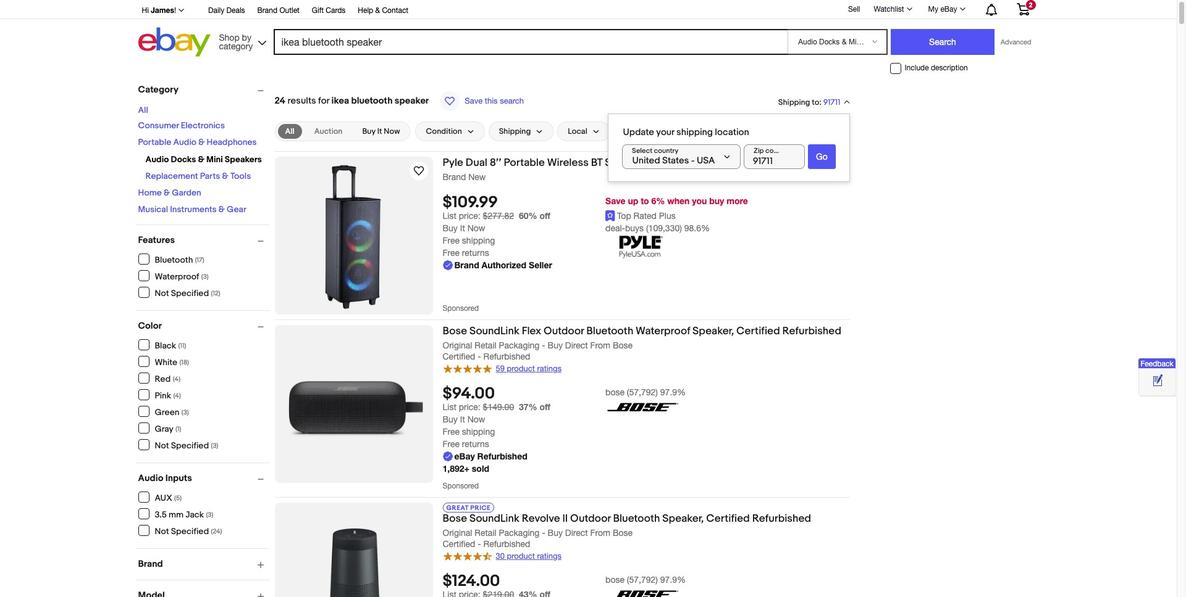 Task type: vqa. For each thing, say whether or not it's contained in the screenshot.


Task type: describe. For each thing, give the bounding box(es) containing it.
outdoor inside bose soundlink revolve ii outdoor bluetooth speaker, certified refurbished original retail packaging - buy direct from bose certified - refurbished
[[570, 513, 611, 526]]

2 specified from the top
[[171, 441, 209, 451]]

account navigation
[[138, 0, 1039, 19]]

not for features
[[155, 288, 169, 299]]

buy
[[709, 196, 724, 206]]

soundlink for flex
[[469, 326, 519, 338]]

1 vertical spatial now
[[467, 224, 485, 234]]

instruments
[[170, 204, 217, 215]]

speaker
[[395, 95, 429, 107]]

deals
[[226, 6, 245, 15]]

bose (57,792) 97.9% list price: $149.00 37% off
[[443, 388, 686, 412]]

my ebay link
[[921, 2, 971, 17]]

bose down bose soundlink flex outdoor bluetooth waterproof speaker, certified refurbished 'heading'
[[613, 341, 633, 351]]

your shopping cart contains 2 items image
[[1016, 3, 1030, 15]]

0 vertical spatial bluetooth
[[155, 255, 193, 265]]

bose soundlink flex outdoor bluetooth waterproof speaker, certified refurbished original retail packaging - buy direct from bose certified - refurbished
[[443, 326, 841, 362]]

pyle
[[443, 157, 463, 169]]

original for flex
[[443, 341, 472, 351]]

0 horizontal spatial all link
[[138, 105, 148, 116]]

gray
[[155, 424, 173, 435]]

audio inputs button
[[138, 473, 269, 485]]

bose down 1,892+
[[443, 513, 467, 526]]

green (3)
[[155, 407, 189, 418]]

bluetooth (17)
[[155, 255, 204, 265]]

refurbished for waterproof
[[782, 326, 841, 338]]

All selected text field
[[285, 126, 294, 137]]

audio docks & mini speakers replacement parts & tools
[[145, 154, 262, 182]]

audio for docks
[[145, 154, 169, 165]]

0 horizontal spatial all
[[138, 105, 148, 116]]

aux
[[155, 493, 172, 504]]

$94.00
[[443, 385, 495, 404]]

visit bose ebay store! image for $94.00
[[605, 401, 680, 414]]

sold
[[472, 464, 489, 474]]

portable inside pyle dual 8'' portable wireless bt speaker system – tws function, rechargeable brand new
[[504, 157, 545, 169]]

bose soundlink flex outdoor bluetooth waterproof speaker, certified refurbished image
[[275, 345, 433, 464]]

aux (5)
[[155, 493, 182, 504]]

retail for flex
[[475, 341, 496, 351]]

update your shipping location
[[623, 127, 749, 139]]

home
[[138, 188, 162, 198]]

97.9% for bose (57,792) 97.9%
[[660, 575, 686, 585]]

(3) inside green (3)
[[182, 409, 189, 417]]

it inside the "buy it now free shipping free returns ebay refurbished 1,892+ sold"
[[460, 415, 465, 425]]

to inside save up to 6% when you buy more list price: $277.82 60% off
[[641, 196, 649, 206]]

free inside deal-buys (109,330) 98.6% free shipping
[[443, 236, 460, 246]]

pyle dual 8'' portable wireless bt speaker system – tws function, rechargeable heading
[[443, 157, 831, 169]]

bose for bose (57,792) 97.9%
[[605, 575, 625, 585]]

black
[[155, 341, 176, 351]]

(4) for red
[[173, 375, 180, 383]]

speakers
[[225, 154, 262, 165]]

59 product ratings link
[[443, 363, 561, 374]]

bose for bose (57,792) 97.9% list price: $149.00 37% off
[[605, 388, 625, 398]]

watch pyle dual 8'' portable wireless bt speaker system – tws function, rechargeable image
[[411, 164, 426, 179]]

soundlink for revolve
[[469, 513, 519, 526]]

banner containing sell
[[138, 0, 1039, 60]]

help
[[358, 6, 373, 15]]

speaker
[[605, 157, 644, 169]]

advanced
[[1001, 38, 1031, 46]]

now inside the "buy it now free shipping free returns ebay refurbished 1,892+ sold"
[[467, 415, 485, 425]]

pyle dual 8'' portable wireless bt speaker system – tws function, rechargeable link
[[443, 157, 850, 172]]

bt
[[591, 157, 603, 169]]

1,892+
[[443, 464, 469, 474]]

authorized
[[482, 260, 526, 271]]

buy down $109.99
[[443, 224, 458, 234]]

ii
[[562, 513, 568, 526]]

replacement
[[145, 171, 198, 182]]

pyle dual 8'' portable wireless bt speaker system – tws function, rechargeable brand new
[[443, 157, 831, 182]]

category button
[[138, 84, 269, 96]]

auction
[[314, 127, 342, 137]]

97.9% for bose (57,792) 97.9% list price: $149.00 37% off
[[660, 388, 686, 398]]

1 vertical spatial it
[[460, 224, 465, 234]]

$277.82
[[483, 211, 514, 221]]

free returns brand authorized seller
[[443, 248, 552, 271]]

waterproof (3)
[[155, 271, 209, 282]]

save for this
[[465, 96, 483, 106]]

portable audio & headphones link
[[138, 137, 257, 148]]

speaker, for bluetooth
[[662, 513, 704, 526]]

brand inside account navigation
[[257, 6, 277, 15]]

bose up 59 product ratings link
[[443, 326, 467, 338]]

list inside save up to 6% when you buy more list price: $277.82 60% off
[[443, 211, 456, 221]]

watchlist
[[874, 5, 904, 14]]

color button
[[138, 321, 269, 332]]

bluetooth
[[351, 95, 393, 107]]

buy inside bose soundlink flex outdoor bluetooth waterproof speaker, certified refurbished original retail packaging - buy direct from bose certified - refurbished
[[548, 341, 563, 351]]

8''
[[490, 157, 501, 169]]

pink (4)
[[155, 391, 181, 401]]

include
[[905, 64, 929, 72]]

off inside save up to 6% when you buy more list price: $277.82 60% off
[[540, 211, 550, 221]]

$124.00
[[443, 572, 500, 591]]

buy it now free shipping free returns ebay refurbished 1,892+ sold
[[443, 415, 527, 474]]

not specified (12)
[[155, 288, 220, 299]]

3.5
[[155, 510, 167, 520]]

location
[[715, 127, 749, 139]]

(4) for pink
[[173, 392, 181, 400]]

gift
[[312, 6, 324, 15]]

& right parts
[[222, 171, 228, 182]]

save up to 6% when you buy more list price: $277.82 60% off
[[443, 196, 748, 221]]

(18)
[[179, 359, 189, 367]]

specified for audio inputs
[[171, 527, 209, 537]]

30 product ratings link
[[443, 551, 561, 562]]

daily deals
[[208, 6, 245, 15]]

0 horizontal spatial portable
[[138, 137, 171, 148]]

auction link
[[307, 124, 350, 139]]

ratings for 30 product ratings
[[537, 552, 561, 561]]

bluetooth inside bose soundlink flex outdoor bluetooth waterproof speaker, certified refurbished original retail packaging - buy direct from bose certified - refurbished
[[586, 326, 633, 338]]

product for 59
[[507, 365, 535, 374]]

gear
[[227, 204, 246, 215]]

green
[[155, 407, 179, 418]]

dual
[[466, 157, 487, 169]]

outlet
[[279, 6, 300, 15]]

outdoor inside bose soundlink flex outdoor bluetooth waterproof speaker, certified refurbished original retail packaging - buy direct from bose certified - refurbished
[[544, 326, 584, 338]]

visit bose ebay store! image for $124.00
[[605, 589, 680, 598]]

daily
[[208, 6, 224, 15]]

wireless
[[547, 157, 589, 169]]

brand outlet link
[[257, 4, 300, 18]]

(57,792) for bose (57,792) 97.9%
[[627, 575, 658, 585]]

Brand Authorized Seller text field
[[443, 260, 552, 272]]

sell link
[[843, 5, 866, 13]]

bose soundlink flex outdoor bluetooth waterproof speaker, certified refurbished heading
[[443, 326, 841, 338]]

off inside 'bose (57,792) 97.9% list price: $149.00 37% off'
[[540, 402, 550, 412]]

0 vertical spatial waterproof
[[155, 271, 199, 282]]

(5)
[[174, 494, 182, 503]]

home & garden link
[[138, 188, 201, 198]]

garden
[[172, 188, 201, 198]]

ebay inside account navigation
[[940, 5, 957, 14]]

bose down bose soundlink revolve ii outdoor bluetooth speaker, certified refurbished heading
[[613, 529, 633, 539]]

brand inside free returns brand authorized seller
[[454, 260, 479, 271]]

- up 59 product ratings link
[[478, 352, 481, 362]]

musical
[[138, 204, 168, 215]]

bose soundlink flex outdoor bluetooth waterproof speaker, certified refurbished link
[[443, 326, 850, 340]]

tools
[[230, 171, 251, 182]]

parts
[[200, 171, 220, 182]]

(17)
[[195, 256, 204, 264]]

headphones
[[207, 137, 257, 148]]

price: inside save up to 6% when you buy more list price: $277.82 60% off
[[459, 211, 480, 221]]

top
[[617, 211, 631, 221]]

not specified (24)
[[155, 527, 222, 537]]

for
[[318, 95, 329, 107]]



Task type: locate. For each thing, give the bounding box(es) containing it.
mini
[[206, 154, 223, 165]]

retail inside bose soundlink revolve ii outdoor bluetooth speaker, certified refurbished original retail packaging - buy direct from bose certified - refurbished
[[475, 529, 496, 539]]

brand down pyle
[[443, 172, 466, 182]]

save this search
[[465, 96, 524, 106]]

None submit
[[891, 29, 995, 55], [808, 145, 835, 169], [891, 29, 995, 55], [808, 145, 835, 169]]

1 vertical spatial portable
[[504, 157, 545, 169]]

specified down waterproof (3)
[[171, 288, 209, 299]]

2 vertical spatial it
[[460, 415, 465, 425]]

not down 3.5
[[155, 527, 169, 537]]

buy down ii
[[548, 529, 563, 539]]

red
[[155, 374, 171, 385]]

1 horizontal spatial save
[[605, 196, 625, 206]]

&
[[375, 6, 380, 15], [198, 137, 205, 148], [198, 154, 204, 165], [222, 171, 228, 182], [164, 188, 170, 198], [219, 204, 225, 215]]

refurbished for free
[[477, 451, 527, 462]]

bluetooth inside bose soundlink revolve ii outdoor bluetooth speaker, certified refurbished original retail packaging - buy direct from bose certified - refurbished
[[613, 513, 660, 526]]

direct for outdoor
[[565, 341, 588, 351]]

main content
[[275, 78, 850, 598]]

1 off from the top
[[540, 211, 550, 221]]

refurbished inside the "buy it now free shipping free returns ebay refurbished 1,892+ sold"
[[477, 451, 527, 462]]

gift cards
[[312, 6, 346, 15]]

0 vertical spatial ebay
[[940, 5, 957, 14]]

from inside bose soundlink flex outdoor bluetooth waterproof speaker, certified refurbished original retail packaging - buy direct from bose certified - refurbished
[[590, 341, 610, 351]]

specified for features
[[171, 288, 209, 299]]

outdoor right ii
[[570, 513, 611, 526]]

0 horizontal spatial to
[[641, 196, 649, 206]]

cards
[[326, 6, 346, 15]]

(4) right red
[[173, 375, 180, 383]]

ratings
[[537, 365, 561, 374], [537, 552, 561, 561]]

0 vertical spatial from
[[590, 341, 610, 351]]

product inside 30 product ratings link
[[507, 552, 535, 561]]

2 vertical spatial audio
[[138, 473, 163, 485]]

brand outlet
[[257, 6, 300, 15]]

1 list from the top
[[443, 211, 456, 221]]

from inside bose soundlink revolve ii outdoor bluetooth speaker, certified refurbished original retail packaging - buy direct from bose certified - refurbished
[[590, 529, 610, 539]]

it down $109.99
[[460, 224, 465, 234]]

1 vertical spatial speaker,
[[662, 513, 704, 526]]

2 soundlink from the top
[[469, 513, 519, 526]]

1 price: from the top
[[459, 211, 480, 221]]

it
[[377, 127, 382, 137], [460, 224, 465, 234], [460, 415, 465, 425]]

list left $277.82
[[443, 211, 456, 221]]

retail inside bose soundlink flex outdoor bluetooth waterproof speaker, certified refurbished original retail packaging - buy direct from bose certified - refurbished
[[475, 341, 496, 351]]

all
[[138, 105, 148, 116], [285, 127, 294, 137]]

(4) inside "red (4)"
[[173, 375, 180, 383]]

0 vertical spatial (4)
[[173, 375, 180, 383]]

2 retail from the top
[[475, 529, 496, 539]]

(3) right green on the bottom left
[[182, 409, 189, 417]]

returns inside free returns brand authorized seller
[[462, 248, 489, 258]]

0 vertical spatial product
[[507, 365, 535, 374]]

0 vertical spatial not
[[155, 288, 169, 299]]

now down speaker
[[384, 127, 400, 137]]

(57,792) inside 'bose (57,792) 97.9% list price: $149.00 37% off'
[[627, 388, 658, 398]]

save
[[465, 96, 483, 106], [605, 196, 625, 206]]

0 vertical spatial speaker,
[[693, 326, 734, 338]]

watchlist link
[[867, 2, 918, 17]]

- up 30 product ratings link
[[478, 540, 481, 550]]

speaker, inside bose soundlink revolve ii outdoor bluetooth speaker, certified refurbished original retail packaging - buy direct from bose certified - refurbished
[[662, 513, 704, 526]]

2 original from the top
[[443, 529, 472, 539]]

97.9%
[[660, 388, 686, 398], [660, 575, 686, 585]]

1 vertical spatial product
[[507, 552, 535, 561]]

& down electronics
[[198, 137, 205, 148]]

direct down ii
[[565, 529, 588, 539]]

audio up replacement
[[145, 154, 169, 165]]

1 visit bose ebay store! image from the top
[[605, 401, 680, 414]]

1 vertical spatial shipping
[[462, 236, 495, 246]]

from for outdoor
[[590, 529, 610, 539]]

59 product ratings
[[496, 365, 561, 374]]

0 vertical spatial off
[[540, 211, 550, 221]]

shipping inside the "buy it now free shipping free returns ebay refurbished 1,892+ sold"
[[462, 427, 495, 437]]

save for up
[[605, 196, 625, 206]]

buy down bluetooth in the top left of the page
[[362, 127, 375, 137]]

bose soundlink revolve ii outdoor bluetooth speaker, certified refurbished heading
[[443, 513, 811, 526]]

1 vertical spatial 97.9%
[[660, 575, 686, 585]]

results
[[288, 95, 316, 107]]

2 not from the top
[[155, 441, 169, 451]]

more
[[727, 196, 748, 206]]

1 vertical spatial all
[[285, 127, 294, 137]]

gray (1)
[[155, 424, 181, 435]]

retail up 30
[[475, 529, 496, 539]]

advanced link
[[995, 30, 1037, 54]]

1 vertical spatial returns
[[462, 440, 489, 450]]

outdoor right flex
[[544, 326, 584, 338]]

returns inside the "buy it now free shipping free returns ebay refurbished 1,892+ sold"
[[462, 440, 489, 450]]

bose soundlink revolve ii outdoor bluetooth speaker, certified refurbished image
[[275, 515, 433, 598]]

0 vertical spatial price:
[[459, 211, 480, 221]]

gift cards link
[[312, 4, 346, 18]]

you
[[692, 196, 707, 206]]

bose soundlink revolve ii outdoor bluetooth speaker, certified refurbished link
[[443, 513, 850, 528]]

not down waterproof (3)
[[155, 288, 169, 299]]

include description
[[905, 64, 968, 72]]

brand left outlet
[[257, 6, 277, 15]]

1 horizontal spatial all
[[285, 127, 294, 137]]

1 original from the top
[[443, 341, 472, 351]]

all link down 24
[[278, 124, 302, 139]]

$149.00
[[483, 403, 514, 412]]

it down the $94.00
[[460, 415, 465, 425]]

0 vertical spatial to
[[812, 97, 819, 107]]

1 retail from the top
[[475, 341, 496, 351]]

description
[[931, 64, 968, 72]]

rated
[[634, 211, 657, 221]]

(3) up audio inputs dropdown button
[[211, 442, 218, 450]]

1 (57,792) from the top
[[627, 388, 658, 398]]

2 from from the top
[[590, 529, 610, 539]]

1 horizontal spatial buy it now
[[443, 224, 485, 234]]

2 list from the top
[[443, 403, 456, 412]]

0 vertical spatial 97.9%
[[660, 388, 686, 398]]

(3) down (17)
[[201, 273, 209, 281]]

now down $149.00
[[467, 415, 485, 425]]

1 vertical spatial waterproof
[[636, 326, 690, 338]]

bose
[[605, 388, 625, 398], [605, 575, 625, 585]]

price: inside 'bose (57,792) 97.9% list price: $149.00 37% off'
[[459, 403, 480, 412]]

refurbished
[[782, 326, 841, 338], [483, 352, 530, 362], [477, 451, 527, 462], [752, 513, 811, 526], [483, 540, 530, 550]]

1 vertical spatial outdoor
[[570, 513, 611, 526]]

original up the $94.00
[[443, 341, 472, 351]]

1 vertical spatial retail
[[475, 529, 496, 539]]

2 vertical spatial shipping
[[462, 427, 495, 437]]

direct inside bose soundlink revolve ii outdoor bluetooth speaker, certified refurbished original retail packaging - buy direct from bose certified - refurbished
[[565, 529, 588, 539]]

from down bose soundlink flex outdoor bluetooth waterproof speaker, certified refurbished 'heading'
[[590, 341, 610, 351]]

2 packaging from the top
[[499, 529, 540, 539]]

soundlink
[[469, 326, 519, 338], [469, 513, 519, 526]]

eBay Refurbished text field
[[443, 451, 527, 463]]

0 vertical spatial audio
[[173, 137, 196, 148]]

buy it now down $109.99
[[443, 224, 485, 234]]

0 vertical spatial brand
[[257, 6, 277, 15]]

to left the 91711
[[812, 97, 819, 107]]

main content containing $109.99
[[275, 78, 850, 598]]

my ebay
[[928, 5, 957, 14]]

packaging for revolve
[[499, 529, 540, 539]]

packaging for flex
[[499, 341, 540, 351]]

3 not from the top
[[155, 527, 169, 537]]

shipping up free returns brand authorized seller
[[462, 236, 495, 246]]

list left $149.00
[[443, 403, 456, 412]]

1 vertical spatial off
[[540, 402, 550, 412]]

speaker, for waterproof
[[693, 326, 734, 338]]

specified down jack
[[171, 527, 209, 537]]

packaging
[[499, 341, 540, 351], [499, 529, 540, 539]]

1 horizontal spatial waterproof
[[636, 326, 690, 338]]

ratings down revolve
[[537, 552, 561, 561]]

2 off from the top
[[540, 402, 550, 412]]

1 vertical spatial price:
[[459, 403, 480, 412]]

0 vertical spatial it
[[377, 127, 382, 137]]

3 specified from the top
[[171, 527, 209, 537]]

0 vertical spatial soundlink
[[469, 326, 519, 338]]

shipping
[[778, 97, 810, 107]]

your
[[656, 127, 674, 139]]

0 vertical spatial all
[[138, 105, 148, 116]]

0 vertical spatial visit bose ebay store! image
[[605, 401, 680, 414]]

rechargeable
[[764, 157, 831, 169]]

when
[[667, 196, 690, 206]]

system
[[647, 157, 683, 169]]

1 vertical spatial direct
[[565, 529, 588, 539]]

save inside button
[[465, 96, 483, 106]]

1 specified from the top
[[171, 288, 209, 299]]

audio down "consumer electronics"
[[173, 137, 196, 148]]

& inside account navigation
[[375, 6, 380, 15]]

all inside main content
[[285, 127, 294, 137]]

2 (57,792) from the top
[[627, 575, 658, 585]]

(11)
[[178, 342, 186, 350]]

to right up on the right of page
[[641, 196, 649, 206]]

off right 60%
[[540, 211, 550, 221]]

1 vertical spatial ratings
[[537, 552, 561, 561]]

97.9% inside 'bose (57,792) 97.9% list price: $149.00 37% off'
[[660, 388, 686, 398]]

1 soundlink from the top
[[469, 326, 519, 338]]

bose (57,792) 97.9%
[[605, 575, 686, 585]]

ebay up 1,892+
[[454, 451, 475, 462]]

packaging up 30 product ratings
[[499, 529, 540, 539]]

(1)
[[176, 425, 181, 433]]

brand inside pyle dual 8'' portable wireless bt speaker system – tws function, rechargeable brand new
[[443, 172, 466, 182]]

(24)
[[211, 528, 222, 536]]

deal-buys (109,330) 98.6% free shipping
[[443, 224, 710, 246]]

(4) inside pink (4)
[[173, 392, 181, 400]]

3 free from the top
[[443, 427, 460, 437]]

& right home
[[164, 188, 170, 198]]

pyle dual 8'' portable wireless bt speaker system – tws function, rechargeable image
[[275, 157, 433, 315]]

1 vertical spatial (57,792)
[[627, 575, 658, 585]]

1 horizontal spatial to
[[812, 97, 819, 107]]

1 ratings from the top
[[537, 365, 561, 374]]

0 vertical spatial portable
[[138, 137, 171, 148]]

buy inside the "buy it now free shipping free returns ebay refurbished 1,892+ sold"
[[443, 415, 458, 425]]

0 vertical spatial outdoor
[[544, 326, 584, 338]]

1 vertical spatial from
[[590, 529, 610, 539]]

(57,792) for bose (57,792) 97.9% list price: $149.00 37% off
[[627, 388, 658, 398]]

direct for ii
[[565, 529, 588, 539]]

91711
[[823, 98, 840, 108]]

(4) right pink
[[173, 392, 181, 400]]

1 vertical spatial all link
[[278, 124, 302, 139]]

0 horizontal spatial ebay
[[454, 451, 475, 462]]

(3) right jack
[[206, 511, 213, 519]]

1 free from the top
[[443, 236, 460, 246]]

speaker,
[[693, 326, 734, 338], [662, 513, 704, 526]]

refurbished for bluetooth
[[752, 513, 811, 526]]

features
[[138, 235, 175, 246]]

0 vertical spatial list
[[443, 211, 456, 221]]

0 vertical spatial retail
[[475, 341, 496, 351]]

2 visit bose ebay store! image from the top
[[605, 589, 680, 598]]

not for audio inputs
[[155, 527, 169, 537]]

save up top
[[605, 196, 625, 206]]

from down bose soundlink revolve ii outdoor bluetooth speaker, certified refurbished heading
[[590, 529, 610, 539]]

2 product from the top
[[507, 552, 535, 561]]

1 vertical spatial list
[[443, 403, 456, 412]]

brand
[[257, 6, 277, 15], [443, 172, 466, 182], [454, 260, 479, 271]]

original up 30 product ratings link
[[443, 529, 472, 539]]

direct inside bose soundlink flex outdoor bluetooth waterproof speaker, certified refurbished original retail packaging - buy direct from bose certified - refurbished
[[565, 341, 588, 351]]

:
[[819, 97, 822, 107]]

all link up consumer
[[138, 105, 148, 116]]

original inside bose soundlink flex outdoor bluetooth waterproof speaker, certified refurbished original retail packaging - buy direct from bose certified - refurbished
[[443, 341, 472, 351]]

0 vertical spatial original
[[443, 341, 472, 351]]

visit deal-buys ebay store! image
[[605, 235, 676, 260]]

0 vertical spatial specified
[[171, 288, 209, 299]]

retail up 59
[[475, 341, 496, 351]]

1 vertical spatial ebay
[[454, 451, 475, 462]]

my
[[928, 5, 938, 14]]

soundlink inside bose soundlink flex outdoor bluetooth waterproof speaker, certified refurbished original retail packaging - buy direct from bose certified - refurbished
[[469, 326, 519, 338]]

1 vertical spatial bluetooth
[[586, 326, 633, 338]]

red (4)
[[155, 374, 180, 385]]

2 ratings from the top
[[537, 552, 561, 561]]

help & contact
[[358, 6, 408, 15]]

packaging down flex
[[499, 341, 540, 351]]

all down 24
[[285, 127, 294, 137]]

1 horizontal spatial ebay
[[940, 5, 957, 14]]

returns
[[462, 248, 489, 258], [462, 440, 489, 450]]

1 vertical spatial original
[[443, 529, 472, 539]]

it down bluetooth in the top left of the page
[[377, 127, 382, 137]]

audio up "aux"
[[138, 473, 163, 485]]

0 horizontal spatial waterproof
[[155, 271, 199, 282]]

banner
[[138, 0, 1039, 60]]

2 vertical spatial now
[[467, 415, 485, 425]]

0 vertical spatial (57,792)
[[627, 388, 658, 398]]

2 vertical spatial bluetooth
[[613, 513, 660, 526]]

product inside 59 product ratings link
[[507, 365, 535, 374]]

59
[[496, 365, 505, 374]]

1 vertical spatial brand
[[443, 172, 466, 182]]

buy up 59 product ratings
[[548, 341, 563, 351]]

0 vertical spatial bose
[[605, 388, 625, 398]]

(3) inside 3.5 mm jack (3)
[[206, 511, 213, 519]]

free inside free returns brand authorized seller
[[443, 248, 460, 258]]

portable right 8''
[[504, 157, 545, 169]]

0 vertical spatial direct
[[565, 341, 588, 351]]

2 direct from the top
[[565, 529, 588, 539]]

ratings inside 59 product ratings link
[[537, 365, 561, 374]]

1 vertical spatial save
[[605, 196, 625, 206]]

buy inside bose soundlink revolve ii outdoor bluetooth speaker, certified refurbished original retail packaging - buy direct from bose certified - refurbished
[[548, 529, 563, 539]]

original inside bose soundlink revolve ii outdoor bluetooth speaker, certified refurbished original retail packaging - buy direct from bose certified - refurbished
[[443, 529, 472, 539]]

bose down bose soundlink flex outdoor bluetooth waterproof speaker, certified refurbished original retail packaging - buy direct from bose certified - refurbished
[[605, 388, 625, 398]]

0 horizontal spatial buy it now
[[362, 127, 400, 137]]

consumer electronics
[[138, 120, 225, 131]]

& right help at the left of the page
[[375, 6, 380, 15]]

buy down the $94.00
[[443, 415, 458, 425]]

0 vertical spatial packaging
[[499, 341, 540, 351]]

save inside save up to 6% when you buy more list price: $277.82 60% off
[[605, 196, 625, 206]]

audio inside 'audio docks & mini speakers replacement parts & tools'
[[145, 154, 169, 165]]

docks
[[171, 154, 196, 165]]

new
[[468, 172, 486, 182]]

top rated plus
[[617, 211, 676, 221]]

1 vertical spatial specified
[[171, 441, 209, 451]]

advertisement region
[[860, 78, 1045, 449]]

audio for inputs
[[138, 473, 163, 485]]

1 from from the top
[[590, 341, 610, 351]]

0 vertical spatial buy it now
[[362, 127, 400, 137]]

2 bose from the top
[[605, 575, 625, 585]]

0 vertical spatial all link
[[138, 105, 148, 116]]

2 vertical spatial specified
[[171, 527, 209, 537]]

(3) inside not specified (3)
[[211, 442, 218, 450]]

1 vertical spatial audio
[[145, 154, 169, 165]]

1 product from the top
[[507, 365, 535, 374]]

list inside 'bose (57,792) 97.9% list price: $149.00 37% off'
[[443, 403, 456, 412]]

function,
[[717, 157, 761, 169]]

retail for revolve
[[475, 529, 496, 539]]

1 horizontal spatial all link
[[278, 124, 302, 139]]

soundlink inside bose soundlink revolve ii outdoor bluetooth speaker, certified refurbished original retail packaging - buy direct from bose certified - refurbished
[[469, 513, 519, 526]]

1 not from the top
[[155, 288, 169, 299]]

(3) inside waterproof (3)
[[201, 273, 209, 281]]

buys
[[625, 224, 644, 234]]

to
[[812, 97, 819, 107], [641, 196, 649, 206]]

not down the gray
[[155, 441, 169, 451]]

soundlink up 30
[[469, 513, 519, 526]]

ebay inside the "buy it now free shipping free returns ebay refurbished 1,892+ sold"
[[454, 451, 475, 462]]

original for revolve
[[443, 529, 472, 539]]

save this search button
[[436, 91, 528, 112]]

black (11)
[[155, 341, 186, 351]]

1 vertical spatial packaging
[[499, 529, 540, 539]]

from for bluetooth
[[590, 341, 610, 351]]

2 97.9% from the top
[[660, 575, 686, 585]]

waterproof inside bose soundlink flex outdoor bluetooth waterproof speaker, certified refurbished original retail packaging - buy direct from bose certified - refurbished
[[636, 326, 690, 338]]

–
[[685, 157, 690, 169]]

ratings inside 30 product ratings link
[[537, 552, 561, 561]]

speaker, inside bose soundlink flex outdoor bluetooth waterproof speaker, certified refurbished original retail packaging - buy direct from bose certified - refurbished
[[693, 326, 734, 338]]

ebay right my
[[940, 5, 957, 14]]

to inside the shipping to : 91711
[[812, 97, 819, 107]]

1 vertical spatial visit bose ebay store! image
[[605, 589, 680, 598]]

brand left authorized
[[454, 260, 479, 271]]

white (18)
[[155, 357, 189, 368]]

save left this
[[465, 96, 483, 106]]

0 vertical spatial shipping
[[676, 127, 713, 139]]

buy it now down bluetooth in the top left of the page
[[362, 127, 400, 137]]

0 vertical spatial now
[[384, 127, 400, 137]]

search
[[500, 96, 524, 106]]

not specified (3)
[[155, 441, 218, 451]]

- up 59 product ratings
[[542, 341, 545, 351]]

portable down consumer
[[138, 137, 171, 148]]

1 vertical spatial buy it now
[[443, 224, 485, 234]]

1 direct from the top
[[565, 341, 588, 351]]

bose soundlink revolve ii outdoor bluetooth speaker, certified refurbished original retail packaging - buy direct from bose certified - refurbished
[[443, 513, 811, 550]]

price: left $277.82
[[459, 211, 480, 221]]

off right 37%
[[540, 402, 550, 412]]

original
[[443, 341, 472, 351], [443, 529, 472, 539]]

portable audio & headphones
[[138, 137, 257, 148]]

replacement parts & tools link
[[145, 171, 251, 182]]

1 vertical spatial to
[[641, 196, 649, 206]]

returns up ebay refurbished text field
[[462, 440, 489, 450]]

ikea
[[331, 95, 349, 107]]

product right 30
[[507, 552, 535, 561]]

1 97.9% from the top
[[660, 388, 686, 398]]

1 bose from the top
[[605, 388, 625, 398]]

2 price: from the top
[[459, 403, 480, 412]]

shipping inside deal-buys (109,330) 98.6% free shipping
[[462, 236, 495, 246]]

shipping up ebay refurbished text field
[[462, 427, 495, 437]]

37%
[[519, 402, 537, 412]]

pink
[[155, 391, 171, 401]]

packaging inside bose soundlink flex outdoor bluetooth waterproof speaker, certified refurbished original retail packaging - buy direct from bose certified - refurbished
[[499, 341, 540, 351]]

1 horizontal spatial portable
[[504, 157, 545, 169]]

1 vertical spatial soundlink
[[469, 513, 519, 526]]

2 free from the top
[[443, 248, 460, 258]]

2 vertical spatial brand
[[454, 260, 479, 271]]

shipping to : 91711
[[778, 97, 840, 108]]

specified down the (1)
[[171, 441, 209, 451]]

sell
[[848, 5, 860, 13]]

product for 30
[[507, 552, 535, 561]]

price: left $149.00
[[459, 403, 480, 412]]

returns up brand authorized seller text box
[[462, 248, 489, 258]]

1 packaging from the top
[[499, 341, 540, 351]]

(57,792) down bose soundlink flex outdoor bluetooth waterproof speaker, certified refurbished original retail packaging - buy direct from bose certified - refurbished
[[627, 388, 658, 398]]

& left gear
[[219, 204, 225, 215]]

0 vertical spatial ratings
[[537, 365, 561, 374]]

jack
[[185, 510, 204, 520]]

all up consumer
[[138, 105, 148, 116]]

60%
[[519, 211, 537, 221]]

bose inside 'bose (57,792) 97.9% list price: $149.00 37% off'
[[605, 388, 625, 398]]

1 vertical spatial (4)
[[173, 392, 181, 400]]

1 vertical spatial bose
[[605, 575, 625, 585]]

packaging inside bose soundlink revolve ii outdoor bluetooth speaker, certified refurbished original retail packaging - buy direct from bose certified - refurbished
[[499, 529, 540, 539]]

now down $277.82
[[467, 224, 485, 234]]

bose down bose soundlink revolve ii outdoor bluetooth speaker, certified refurbished original retail packaging - buy direct from bose certified - refurbished
[[605, 575, 625, 585]]

1 vertical spatial not
[[155, 441, 169, 451]]

now
[[384, 127, 400, 137], [467, 224, 485, 234], [467, 415, 485, 425]]

list
[[443, 211, 456, 221], [443, 403, 456, 412]]

direct up 'bose (57,792) 97.9% list price: $149.00 37% off'
[[565, 341, 588, 351]]

ratings for 59 product ratings
[[537, 365, 561, 374]]

0 vertical spatial save
[[465, 96, 483, 106]]

Zip code text field
[[744, 145, 805, 169]]

outdoor
[[544, 326, 584, 338], [570, 513, 611, 526]]

visit bose ebay store! image
[[605, 401, 680, 414], [605, 589, 680, 598]]

2 returns from the top
[[462, 440, 489, 450]]

0 horizontal spatial save
[[465, 96, 483, 106]]

4 free from the top
[[443, 440, 460, 450]]

0 vertical spatial returns
[[462, 248, 489, 258]]

audio inputs
[[138, 473, 192, 485]]

product right 59
[[507, 365, 535, 374]]

soundlink left flex
[[469, 326, 519, 338]]

2 vertical spatial not
[[155, 527, 169, 537]]

- down revolve
[[542, 529, 545, 539]]

& left mini
[[198, 154, 204, 165]]

this
[[485, 96, 498, 106]]

ratings up 'bose (57,792) 97.9% list price: $149.00 37% off'
[[537, 365, 561, 374]]

revolve
[[522, 513, 560, 526]]

1 returns from the top
[[462, 248, 489, 258]]

it inside buy it now link
[[377, 127, 382, 137]]

(57,792) down bose soundlink revolve ii outdoor bluetooth speaker, certified refurbished original retail packaging - buy direct from bose certified - refurbished
[[627, 575, 658, 585]]

consumer
[[138, 120, 179, 131]]

shipping right your
[[676, 127, 713, 139]]



